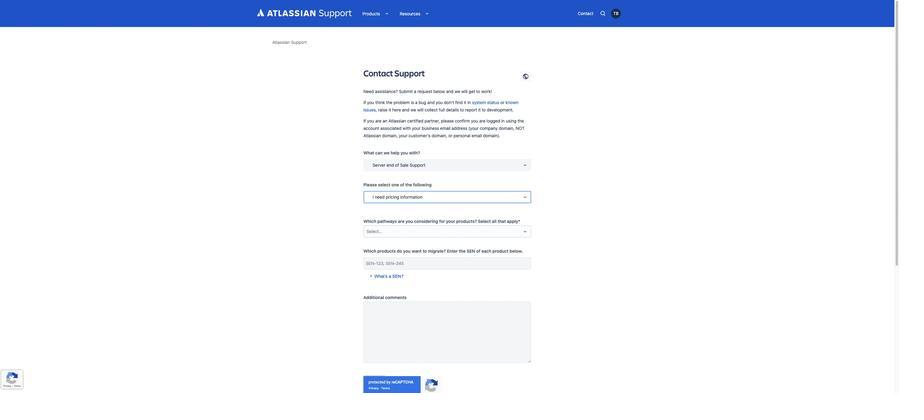 Task type: describe. For each thing, give the bounding box(es) containing it.
products button
[[358, 9, 392, 18]]

pricing
[[386, 194, 399, 200]]

i
[[373, 194, 374, 200]]

products image
[[380, 10, 387, 17]]

account avatar image
[[611, 8, 621, 18]]

request
[[417, 89, 432, 94]]

select...
[[367, 229, 382, 234]]

atlassian logo image
[[257, 9, 352, 18]]

please
[[363, 182, 377, 187]]

0 horizontal spatial we
[[384, 150, 390, 155]]

with
[[403, 126, 411, 131]]

0 horizontal spatial domain,
[[382, 133, 398, 138]]

customer's
[[409, 133, 431, 138]]

2 horizontal spatial atlassian
[[389, 118, 406, 123]]

business
[[422, 126, 439, 131]]

it for if you think the problem is a bug and you don't find it in system status or
[[464, 100, 466, 105]]

is
[[411, 100, 414, 105]]

personal
[[454, 133, 470, 138]]

below
[[433, 89, 445, 94]]

if you are an atlassian certified partner, please confirm you are logged in using the account associated with your business email address (your company domain, not atlassian domain, your customer's domain, or personal email domain).
[[363, 118, 525, 138]]

for
[[439, 219, 445, 224]]

what's a sen?
[[374, 274, 404, 279]]

full
[[439, 107, 445, 112]]

you up the (your
[[471, 118, 478, 123]]

a inside "button"
[[389, 274, 391, 279]]

products?
[[456, 219, 477, 224]]

1 horizontal spatial domain,
[[432, 133, 447, 138]]

select
[[478, 219, 491, 224]]

product
[[492, 248, 509, 254]]

2 vertical spatial and
[[402, 107, 409, 112]]

that
[[498, 219, 506, 224]]

which products do you want to migrate? enter the sen of each product below.
[[363, 248, 523, 254]]

contact for contact support
[[363, 67, 393, 79]]

help
[[391, 150, 399, 155]]

account
[[363, 126, 379, 131]]

0 vertical spatial will
[[461, 89, 468, 94]]

company
[[480, 126, 498, 131]]

enter
[[447, 248, 458, 254]]

sen?
[[392, 274, 404, 279]]

are for if you are an atlassian certified partner, please confirm you are logged in using the account associated with your business email address (your company domain, not atlassian domain, your customer's domain, or personal email domain).
[[375, 118, 382, 123]]

it for , raise it here and we will collect full details to report it to development.
[[478, 107, 481, 112]]

select
[[378, 182, 390, 187]]

each
[[482, 248, 491, 254]]

need assistance? submit a request below and we will get to work!
[[363, 89, 492, 94]]

apply*
[[507, 219, 520, 224]]

can
[[375, 150, 383, 155]]

in inside if you are an atlassian certified partner, please confirm you are logged in using the account associated with your business email address (your company domain, not atlassian domain, your customer's domain, or personal email domain).
[[501, 118, 505, 123]]

confirm
[[455, 118, 470, 123]]

2 vertical spatial of
[[476, 248, 480, 254]]

need
[[375, 194, 385, 200]]

collect
[[425, 107, 438, 112]]

what's
[[374, 274, 388, 279]]

open image for server end of sale support
[[521, 162, 529, 169]]

sale
[[400, 162, 409, 168]]

not
[[516, 126, 525, 131]]

if for if you are an atlassian certified partner, please confirm you are logged in using the account associated with your business email address (your company domain, not atlassian domain, your customer's domain, or personal email domain).
[[363, 118, 366, 123]]

system
[[472, 100, 486, 105]]

certified
[[407, 118, 423, 123]]

address
[[452, 126, 467, 131]]

end
[[387, 162, 394, 168]]

here
[[392, 107, 401, 112]]

0 horizontal spatial in
[[468, 100, 471, 105]]

server
[[373, 162, 385, 168]]

0 vertical spatial your
[[412, 126, 421, 131]]

resources dropdown image
[[420, 10, 428, 17]]

assistance?
[[375, 89, 398, 94]]

domain).
[[483, 133, 500, 138]]

information
[[400, 194, 423, 200]]

atlassian support
[[272, 40, 307, 45]]

2 horizontal spatial are
[[479, 118, 485, 123]]

to right get
[[476, 89, 480, 94]]

all
[[492, 219, 497, 224]]

the inside if you are an atlassian certified partner, please confirm you are logged in using the account associated with your business email address (your company domain, not atlassian domain, your customer's domain, or personal email domain).
[[518, 118, 524, 123]]

you right the do
[[403, 248, 411, 254]]

if you think the problem is a bug and you don't find it in system status or
[[363, 100, 506, 105]]

Which products do you want to migrate? Enter the SEN of each product below.  text field
[[363, 257, 531, 270]]

contact support
[[363, 67, 425, 79]]

known issues link
[[363, 100, 518, 112]]

what can we help you with?
[[363, 150, 420, 155]]

please select one of the following
[[363, 182, 432, 187]]

think
[[375, 100, 385, 105]]

(your
[[468, 126, 479, 131]]

2 horizontal spatial your
[[446, 219, 455, 224]]

open image for i need pricing information
[[521, 193, 529, 201]]

are for which pathways are you considering for your products? select all that apply*
[[398, 219, 405, 224]]

server end of sale support
[[373, 162, 425, 168]]

0 vertical spatial a
[[414, 89, 416, 94]]

1 horizontal spatial email
[[472, 133, 482, 138]]

problem
[[394, 100, 410, 105]]

0 vertical spatial we
[[455, 89, 460, 94]]

don't
[[444, 100, 454, 105]]

0 horizontal spatial your
[[399, 133, 408, 138]]

,
[[376, 107, 377, 112]]

system status link
[[472, 100, 499, 105]]

you left considering
[[406, 219, 413, 224]]

report
[[465, 107, 477, 112]]

sen
[[467, 248, 475, 254]]

find
[[455, 100, 463, 105]]



Task type: vqa. For each thing, say whether or not it's contained in the screenshot.
the topmost the Which
yes



Task type: locate. For each thing, give the bounding box(es) containing it.
will left get
[[461, 89, 468, 94]]

0 horizontal spatial will
[[417, 107, 424, 112]]

which pathways are you considering for your products? select all that apply*
[[363, 219, 520, 224]]

1 vertical spatial open image
[[521, 193, 529, 201]]

and right below
[[446, 89, 453, 94]]

Additional comments text field
[[363, 302, 531, 363]]

2 vertical spatial support
[[410, 162, 425, 168]]

of right one
[[400, 182, 404, 187]]

status
[[487, 100, 499, 105]]

your right for
[[446, 219, 455, 224]]

0 vertical spatial if
[[363, 100, 366, 105]]

bug
[[419, 100, 426, 105]]

or up development.
[[500, 100, 504, 105]]

2 horizontal spatial we
[[455, 89, 460, 94]]

you
[[367, 100, 374, 105], [436, 100, 443, 105], [367, 118, 374, 123], [471, 118, 478, 123], [401, 150, 408, 155], [406, 219, 413, 224], [403, 248, 411, 254]]

and up collect
[[427, 100, 435, 105]]

migrate?
[[428, 248, 446, 254]]

what's a sen? button
[[363, 267, 407, 283]]

1 horizontal spatial contact
[[578, 11, 593, 16]]

contact
[[578, 11, 593, 16], [363, 67, 393, 79]]

1 horizontal spatial in
[[501, 118, 505, 123]]

0 horizontal spatial or
[[448, 133, 452, 138]]

1 vertical spatial in
[[501, 118, 505, 123]]

domain,
[[499, 126, 515, 131], [382, 133, 398, 138], [432, 133, 447, 138]]

please
[[441, 118, 454, 123]]

a
[[414, 89, 416, 94], [415, 100, 418, 105], [389, 274, 391, 279]]

0 horizontal spatial of
[[395, 162, 399, 168]]

additional comments
[[363, 295, 407, 300]]

in
[[468, 100, 471, 105], [501, 118, 505, 123]]

1 horizontal spatial we
[[411, 107, 416, 112]]

we up the find
[[455, 89, 460, 94]]

which up "select..."
[[363, 219, 376, 224]]

considering
[[414, 219, 438, 224]]

1 vertical spatial a
[[415, 100, 418, 105]]

1 horizontal spatial or
[[500, 100, 504, 105]]

, raise it here and we will collect full details to report it to development.
[[376, 107, 514, 112]]

using
[[506, 118, 516, 123]]

2 horizontal spatial domain,
[[499, 126, 515, 131]]

if
[[363, 100, 366, 105], [363, 118, 366, 123]]

1 vertical spatial atlassian
[[389, 118, 406, 123]]

which left the products
[[363, 248, 376, 254]]

get
[[469, 89, 475, 94]]

or
[[500, 100, 504, 105], [448, 133, 452, 138]]

0 vertical spatial email
[[440, 126, 451, 131]]

1 vertical spatial we
[[411, 107, 416, 112]]

which for which products do you want to migrate? enter the sen of each product below.
[[363, 248, 376, 254]]

1 which from the top
[[363, 219, 376, 224]]

contact up assistance?
[[363, 67, 393, 79]]

the right think
[[386, 100, 392, 105]]

1 horizontal spatial of
[[400, 182, 404, 187]]

0 vertical spatial and
[[446, 89, 453, 94]]

an
[[383, 118, 387, 123]]

2 vertical spatial your
[[446, 219, 455, 224]]

0 vertical spatial contact
[[578, 11, 593, 16]]

email down the (your
[[472, 133, 482, 138]]

you right help
[[401, 150, 408, 155]]

resources
[[400, 11, 420, 16]]

pathways
[[377, 219, 397, 224]]

1 vertical spatial your
[[399, 133, 408, 138]]

are
[[375, 118, 382, 123], [479, 118, 485, 123], [398, 219, 405, 224]]

your down with
[[399, 133, 408, 138]]

you up issues
[[367, 100, 374, 105]]

1 horizontal spatial it
[[464, 100, 466, 105]]

known
[[506, 100, 518, 105]]

contact link
[[575, 9, 597, 18]]

submit
[[399, 89, 413, 94]]

will down bug
[[417, 107, 424, 112]]

if up issues
[[363, 100, 366, 105]]

are left the an
[[375, 118, 382, 123]]

work!
[[481, 89, 492, 94]]

your
[[412, 126, 421, 131], [399, 133, 408, 138], [446, 219, 455, 224]]

search page image
[[600, 10, 606, 17]]

1 if from the top
[[363, 100, 366, 105]]

want
[[412, 248, 422, 254]]

need
[[363, 89, 374, 94]]

it right the find
[[464, 100, 466, 105]]

1 vertical spatial contact
[[363, 67, 393, 79]]

the left sen
[[459, 248, 466, 254]]

we right can
[[384, 150, 390, 155]]

of right sen
[[476, 248, 480, 254]]

to down system status link
[[482, 107, 486, 112]]

logged
[[487, 118, 500, 123]]

to right want
[[423, 248, 427, 254]]

2 horizontal spatial of
[[476, 248, 480, 254]]

the up not
[[518, 118, 524, 123]]

are right the pathways
[[398, 219, 405, 224]]

2 if from the top
[[363, 118, 366, 123]]

domain, down associated
[[382, 133, 398, 138]]

2 horizontal spatial and
[[446, 89, 453, 94]]

domain, down "using"
[[499, 126, 515, 131]]

or inside if you are an atlassian certified partner, please confirm you are logged in using the account associated with your business email address (your company domain, not atlassian domain, your customer's domain, or personal email domain).
[[448, 133, 452, 138]]

0 vertical spatial open image
[[521, 162, 529, 169]]

in left "using"
[[501, 118, 505, 123]]

a right is
[[415, 100, 418, 105]]

additional
[[363, 295, 384, 300]]

open image
[[521, 228, 529, 235]]

support down atlassian logo
[[291, 40, 307, 45]]

atlassian support link
[[272, 39, 307, 46]]

1 vertical spatial which
[[363, 248, 376, 254]]

1 vertical spatial if
[[363, 118, 366, 123]]

2 horizontal spatial it
[[478, 107, 481, 112]]

do
[[397, 248, 402, 254]]

open image
[[521, 162, 529, 169], [521, 193, 529, 201]]

1 open image from the top
[[521, 162, 529, 169]]

support down with?
[[410, 162, 425, 168]]

it down system
[[478, 107, 481, 112]]

partner,
[[425, 118, 440, 123]]

contact for contact
[[578, 11, 593, 16]]

development.
[[487, 107, 514, 112]]

0 horizontal spatial contact
[[363, 67, 393, 79]]

0 vertical spatial which
[[363, 219, 376, 224]]

below.
[[510, 248, 523, 254]]

raise
[[378, 107, 388, 112]]

products
[[362, 11, 380, 16]]

or left personal
[[448, 133, 452, 138]]

details
[[446, 107, 459, 112]]

1 vertical spatial and
[[427, 100, 435, 105]]

in up report
[[468, 100, 471, 105]]

1 vertical spatial will
[[417, 107, 424, 112]]

with?
[[409, 150, 420, 155]]

your down certified
[[412, 126, 421, 131]]

of
[[395, 162, 399, 168], [400, 182, 404, 187], [476, 248, 480, 254]]

0 horizontal spatial atlassian
[[272, 40, 290, 45]]

1 vertical spatial email
[[472, 133, 482, 138]]

to down the find
[[460, 107, 464, 112]]

contact left search page "image"
[[578, 11, 593, 16]]

1 vertical spatial support
[[394, 67, 425, 79]]

1 horizontal spatial are
[[398, 219, 405, 224]]

the up information
[[405, 182, 412, 187]]

you up the 'full' at left
[[436, 100, 443, 105]]

what
[[363, 150, 374, 155]]

1 horizontal spatial and
[[427, 100, 435, 105]]

if for if you think the problem is a bug and you don't find it in system status or
[[363, 100, 366, 105]]

email down please
[[440, 126, 451, 131]]

0 vertical spatial in
[[468, 100, 471, 105]]

2 open image from the top
[[521, 193, 529, 201]]

support up submit
[[394, 67, 425, 79]]

0 horizontal spatial and
[[402, 107, 409, 112]]

0 vertical spatial support
[[291, 40, 307, 45]]

0 horizontal spatial it
[[389, 107, 391, 112]]

a left sen?
[[389, 274, 391, 279]]

it left here
[[389, 107, 391, 112]]

known issues
[[363, 100, 518, 112]]

one
[[392, 182, 399, 187]]

2 vertical spatial we
[[384, 150, 390, 155]]

support for contact support
[[394, 67, 425, 79]]

1 horizontal spatial will
[[461, 89, 468, 94]]

2 vertical spatial atlassian
[[363, 133, 381, 138]]

2 vertical spatial a
[[389, 274, 391, 279]]

atlassian
[[272, 40, 290, 45], [389, 118, 406, 123], [363, 133, 381, 138]]

0 horizontal spatial email
[[440, 126, 451, 131]]

2 which from the top
[[363, 248, 376, 254]]

0 vertical spatial atlassian
[[272, 40, 290, 45]]

are up company
[[479, 118, 485, 123]]

0 vertical spatial of
[[395, 162, 399, 168]]

we down is
[[411, 107, 416, 112]]

associated
[[380, 126, 401, 131]]

0 vertical spatial or
[[500, 100, 504, 105]]

domain, down business
[[432, 133, 447, 138]]

issues
[[363, 107, 376, 112]]

if inside if you are an atlassian certified partner, please confirm you are logged in using the account associated with your business email address (your company domain, not atlassian domain, your customer's domain, or personal email domain).
[[363, 118, 366, 123]]

support
[[291, 40, 307, 45], [394, 67, 425, 79], [410, 162, 425, 168]]

comments
[[385, 295, 407, 300]]

of right end
[[395, 162, 399, 168]]

0 horizontal spatial are
[[375, 118, 382, 123]]

1 horizontal spatial your
[[412, 126, 421, 131]]

will
[[461, 89, 468, 94], [417, 107, 424, 112]]

i need pricing information
[[373, 194, 423, 200]]

and down the problem
[[402, 107, 409, 112]]

support for atlassian support
[[291, 40, 307, 45]]

1 vertical spatial of
[[400, 182, 404, 187]]

1 horizontal spatial atlassian
[[363, 133, 381, 138]]

you up account
[[367, 118, 374, 123]]

if up account
[[363, 118, 366, 123]]

a right submit
[[414, 89, 416, 94]]

which for which pathways are you considering for your products? select all that apply*
[[363, 219, 376, 224]]

1 vertical spatial or
[[448, 133, 452, 138]]

following
[[413, 182, 432, 187]]

resources button
[[395, 9, 432, 18]]



